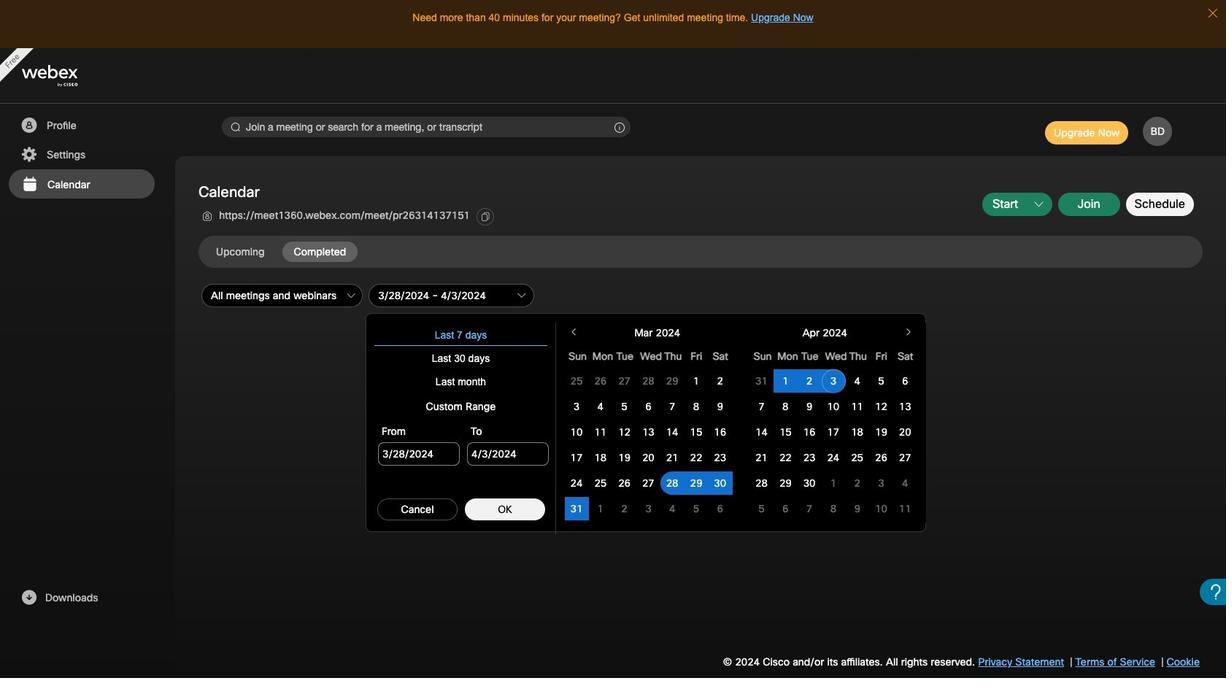 Task type: vqa. For each thing, say whether or not it's contained in the screenshot.
first ng down image from the bottom of the page
no



Task type: describe. For each thing, give the bounding box(es) containing it.
march 2024 heading
[[619, 323, 696, 343]]

From (Start date) text field
[[378, 443, 460, 466]]

mds settings_filled image
[[20, 146, 38, 164]]

1 grid from the left
[[565, 343, 733, 523]]

go to previous month image
[[570, 328, 578, 336]]

tab panel inside calendar element
[[199, 281, 1206, 577]]

go to next month image
[[905, 328, 914, 336]]

2 grid from the left
[[750, 343, 918, 523]]

2 tab from the left
[[282, 241, 358, 262]]



Task type: locate. For each thing, give the bounding box(es) containing it.
1 horizontal spatial grid
[[750, 343, 918, 523]]

tab list inside calendar element
[[204, 241, 364, 262]]

calendar element
[[0, 156, 1227, 678]]

cisco webex image
[[22, 65, 110, 87]]

banner
[[0, 48, 1227, 104]]

0 horizontal spatial grid
[[565, 343, 733, 523]]

mds people circle_filled image
[[20, 117, 38, 134]]

0 horizontal spatial tab
[[204, 241, 276, 262]]

tab
[[204, 241, 276, 262], [282, 241, 358, 262]]

1 tab from the left
[[204, 241, 276, 262]]

copy image
[[481, 212, 491, 222]]

Join a meeting or search for a meeting, or transcript text field
[[222, 117, 631, 137]]

1 horizontal spatial tab
[[282, 241, 358, 262]]

grid
[[565, 343, 733, 523], [750, 343, 918, 523]]

mds meetings_filled image
[[20, 176, 39, 194]]

april 2024 heading
[[787, 323, 864, 343]]

tab panel
[[199, 281, 1206, 577]]

mds content download_filled image
[[20, 589, 38, 607]]

To (End date) text field
[[467, 443, 549, 466]]

tab list
[[204, 241, 364, 262]]



